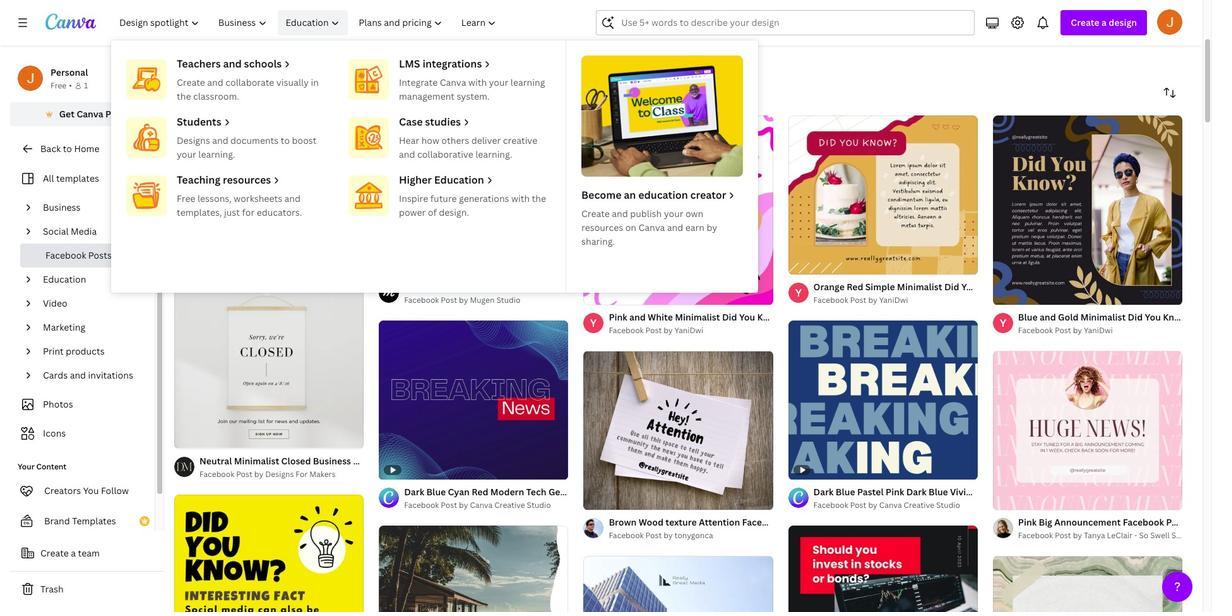 Task type: describe. For each thing, give the bounding box(es) containing it.
future
[[431, 193, 457, 205]]

inspire
[[399, 193, 428, 205]]

modern inside red and white modern earthquake news facebook post facebook post by mugen studio
[[469, 281, 502, 293]]

orange red simple minimalist did you know facebook post facebook post by yanidwi
[[814, 281, 1068, 306]]

orange red simple minimalist did you know facebook post image
[[789, 116, 978, 275]]

learning. inside hear how others deliver creative and collaborative learning.
[[476, 148, 513, 160]]

by inside the pink big announcement facebook post facebook post by tanya leclair - so swell studio
[[1073, 531, 1083, 541]]

video link
[[38, 292, 147, 316]]

2 creative from the left
[[904, 500, 935, 511]]

generations
[[459, 193, 509, 205]]

white for minimalist
[[648, 311, 673, 323]]

orange red simple minimalist did you know facebook post link
[[814, 281, 1068, 294]]

pink for pink and white minimalist did you know facebook post
[[609, 311, 628, 323]]

minimalist for white
[[675, 311, 720, 323]]

design
[[1109, 16, 1137, 28]]

inspire future generations with the power of design.
[[399, 193, 546, 219]]

style button
[[340, 50, 392, 75]]

worksheets
[[234, 193, 282, 205]]

and for red and white modern earthquake news facebook post facebook post by mugen studio
[[423, 281, 439, 293]]

Search search field
[[622, 11, 967, 35]]

yanidwi element for pink
[[584, 313, 604, 334]]

lms integrations
[[399, 57, 482, 71]]

0 vertical spatial news
[[257, 204, 280, 216]]

1 horizontal spatial 1
[[251, 57, 255, 68]]

cyan
[[448, 486, 470, 498]]

educators.
[[257, 207, 302, 219]]

brown wood texture attention facebook post facebook post by tonygonca
[[609, 517, 805, 541]]

swell
[[1151, 531, 1170, 541]]

yanidwi image for pink
[[584, 313, 604, 334]]

color button
[[584, 50, 637, 75]]

creator
[[691, 188, 727, 202]]

dark
[[404, 486, 424, 498]]

for
[[296, 469, 308, 480]]

you for gold
[[1145, 311, 1161, 323]]

canva inside create and publish your own resources on canva and earn by sharing.
[[639, 222, 665, 234]]

content
[[36, 462, 67, 472]]

by inside dark blue cyan red modern tech general news facebook post facebook post by canva creative studio
[[459, 500, 468, 511]]

y link for blue and gold minimalist did you know faceb
[[993, 313, 1014, 334]]

format
[[282, 56, 313, 68]]

get canva pro
[[59, 108, 120, 120]]

create for create and publish your own resources on canva and earn by sharing.
[[582, 208, 610, 220]]

news inside red and white modern earthquake news facebook post facebook post by mugen studio
[[556, 281, 579, 293]]

(1)
[[686, 56, 697, 68]]

education menu
[[111, 40, 759, 293]]

theme button
[[397, 50, 457, 75]]

facebook post by yanidwi link for simple
[[814, 294, 978, 307]]

red inside red and white modern earthquake news facebook post facebook post by mugen studio
[[404, 281, 421, 293]]

neutral minimalist closed business facebook post link
[[200, 455, 416, 469]]

pro
[[105, 108, 120, 120]]

back to home
[[40, 143, 99, 155]]

yanidwi image for orange
[[789, 283, 809, 303]]

facebook post by canva creative studio link for modern
[[404, 499, 569, 512]]

with inside integrate canva with your learning management system.
[[469, 76, 487, 88]]

create a team button
[[10, 541, 164, 567]]

create and publish your own resources on canva and earn by sharing.
[[582, 208, 718, 248]]

canva inside integrate canva with your learning management system.
[[440, 76, 466, 88]]

clear all (1) button
[[642, 50, 703, 75]]

facebook post by tanya leclair - so swell studio link
[[1019, 530, 1196, 543]]

designs and documents to boost your learning.
[[177, 135, 317, 160]]

news inside dark blue cyan red modern tech general news facebook post facebook post by canva creative studio
[[585, 486, 608, 498]]

back
[[40, 143, 61, 155]]

teaching
[[177, 173, 220, 187]]

yanidwi image for blue
[[993, 313, 1014, 334]]

1 filter options selected element
[[245, 55, 260, 70]]

sharing.
[[582, 236, 615, 248]]

minimalist inside neutral minimalist closed business facebook post facebook post by designs for makers
[[234, 455, 279, 467]]

red inside dark blue cyan red modern tech general news facebook post facebook post by canva creative studio
[[472, 486, 489, 498]]

all for all templates
[[43, 172, 54, 184]]

facebook post by canva creative studio
[[814, 500, 961, 511]]

education inside menu
[[434, 173, 484, 187]]

designs inside neutral minimalist closed business facebook post facebook post by designs for makers
[[265, 469, 294, 480]]

red and white modern earthquake news facebook post link
[[404, 281, 644, 294]]

create a design button
[[1061, 10, 1148, 35]]

black modern invest in stocks or bonds news facebook post template image
[[789, 526, 978, 613]]

follow
[[101, 485, 129, 497]]

191 templates
[[174, 87, 234, 99]]

all templates
[[43, 172, 99, 184]]

print
[[43, 345, 64, 357]]

your for lms integrations
[[489, 76, 509, 88]]

did for gold
[[1128, 311, 1143, 323]]

a for design
[[1102, 16, 1107, 28]]

0 vertical spatial resources
[[223, 173, 271, 187]]

canva inside button
[[77, 108, 103, 120]]

yellow did you know interesting fact facebook post image
[[174, 495, 364, 613]]

a for blank
[[225, 204, 229, 216]]

print products
[[43, 345, 105, 357]]

leclair
[[1108, 531, 1133, 541]]

0 horizontal spatial to
[[63, 143, 72, 155]]

teachers
[[177, 57, 221, 71]]

students
[[177, 115, 221, 129]]

and for designs and documents to boost your learning.
[[212, 135, 228, 147]]

you for white
[[740, 311, 756, 323]]

video
[[43, 297, 67, 309]]

boost
[[292, 135, 317, 147]]

blue inside dark blue cyan red modern tech general news facebook post facebook post by canva creative studio
[[427, 486, 446, 498]]

media
[[71, 225, 97, 237]]

social media
[[43, 225, 97, 237]]

minimalist for simple
[[898, 281, 943, 293]]

did for simple
[[945, 281, 960, 293]]

orange
[[814, 281, 845, 293]]

and inside hear how others deliver creative and collaborative learning.
[[399, 148, 415, 160]]

how
[[422, 135, 440, 147]]

your content
[[18, 462, 67, 472]]

did for white
[[722, 311, 737, 323]]

-
[[1135, 531, 1138, 541]]

create for create a design
[[1071, 16, 1100, 28]]

templates,
[[177, 207, 222, 219]]

the inside create and collaborate visually in the classroom.
[[177, 90, 191, 102]]

become an education creator
[[582, 188, 727, 202]]

publish
[[630, 208, 662, 220]]

news facebook posts templates image
[[913, 0, 1183, 35]]

canva inside dark blue cyan red modern tech general news facebook post facebook post by canva creative studio
[[470, 500, 493, 511]]

style
[[348, 56, 370, 68]]

studio inside dark blue cyan red modern tech general news facebook post facebook post by canva creative studio
[[527, 500, 551, 511]]

so
[[1140, 531, 1149, 541]]

your for become an education creator
[[664, 208, 684, 220]]

become
[[582, 188, 622, 202]]

announcement
[[1055, 517, 1121, 529]]

yanidwi element for orange
[[789, 283, 809, 303]]

pink and white minimalist did you know facebook post facebook post by yanidwi
[[609, 311, 846, 336]]

templates for all templates
[[56, 172, 99, 184]]

facebook posts
[[45, 249, 112, 261]]

pink and white minimalist did you know facebook post image
[[584, 116, 773, 305]]

pink big announcement facebook post image
[[993, 352, 1183, 510]]

hear how others deliver creative and collaborative learning.
[[399, 135, 538, 160]]

brand
[[44, 515, 70, 527]]

own
[[686, 208, 704, 220]]

education
[[639, 188, 688, 202]]

general
[[549, 486, 583, 498]]

marketing
[[43, 321, 85, 333]]

resources inside create and publish your own resources on canva and earn by sharing.
[[582, 222, 624, 234]]

on
[[626, 222, 637, 234]]

just
[[224, 207, 240, 219]]

lessons,
[[198, 193, 232, 205]]

brand templates
[[44, 515, 116, 527]]

invitations
[[88, 369, 133, 381]]

neutral minimalist closed business facebook post image
[[174, 290, 364, 449]]

integrate
[[399, 76, 438, 88]]



Task type: locate. For each thing, give the bounding box(es) containing it.
minimalist inside orange red simple minimalist did you know facebook post facebook post by yanidwi
[[898, 281, 943, 293]]

0 vertical spatial with
[[469, 76, 487, 88]]

and inside create and collaborate visually in the classroom.
[[207, 76, 223, 88]]

1 vertical spatial your
[[177, 148, 196, 160]]

0 horizontal spatial yanidwi
[[675, 325, 704, 336]]

1 vertical spatial pink
[[1019, 517, 1037, 529]]

a left blank at top
[[225, 204, 229, 216]]

1 vertical spatial white
[[648, 311, 673, 323]]

facebook post by designs for makers link
[[200, 469, 364, 481]]

education button
[[278, 10, 348, 35]]

red and white modern earthquake news facebook post image
[[379, 116, 569, 275]]

1 horizontal spatial did
[[945, 281, 960, 293]]

create left just at the left
[[194, 204, 222, 216]]

your inside create and publish your own resources on canva and earn by sharing.
[[664, 208, 684, 220]]

business inside business link
[[43, 201, 81, 213]]

education up future
[[434, 173, 484, 187]]

all left filters
[[200, 56, 211, 68]]

your up teaching
[[177, 148, 196, 160]]

minimalist for gold
[[1081, 311, 1126, 323]]

a left design
[[1102, 16, 1107, 28]]

2 horizontal spatial your
[[664, 208, 684, 220]]

1 vertical spatial with
[[512, 193, 530, 205]]

pink inside the pink big announcement facebook post facebook post by tanya leclair - so swell studio
[[1019, 517, 1037, 529]]

blue left gold
[[1019, 311, 1038, 323]]

2 vertical spatial your
[[664, 208, 684, 220]]

theme
[[405, 56, 434, 68]]

learning. inside designs and documents to boost your learning.
[[198, 148, 235, 160]]

a for team
[[71, 548, 76, 560]]

yanidwi element for blue
[[993, 313, 1014, 334]]

1 creative from the left
[[495, 500, 525, 511]]

2 horizontal spatial did
[[1128, 311, 1143, 323]]

0 horizontal spatial 1
[[84, 80, 88, 91]]

cards and invitations
[[43, 369, 133, 381]]

attention
[[699, 517, 740, 529]]

color
[[591, 56, 614, 68]]

designs down closed in the bottom of the page
[[265, 469, 294, 480]]

learning.
[[198, 148, 235, 160], [476, 148, 513, 160]]

1 horizontal spatial learning.
[[476, 148, 513, 160]]

0 horizontal spatial resources
[[223, 173, 271, 187]]

templates right 191
[[191, 87, 234, 99]]

an
[[624, 188, 636, 202]]

creative
[[503, 135, 538, 147]]

1 horizontal spatial facebook post by yanidwi link
[[814, 294, 978, 307]]

1 vertical spatial all
[[43, 172, 54, 184]]

and for pink and white minimalist did you know facebook post facebook post by yanidwi
[[630, 311, 646, 323]]

facebook post by yanidwi link for white
[[609, 325, 773, 337]]

0 horizontal spatial y link
[[584, 313, 604, 334]]

1 horizontal spatial resources
[[582, 222, 624, 234]]

templates down back to home
[[56, 172, 99, 184]]

0 horizontal spatial facebook post by canva creative studio link
[[404, 499, 569, 512]]

1 up the collaborate
[[251, 57, 255, 68]]

1 horizontal spatial the
[[532, 193, 546, 205]]

know for orange red simple minimalist did you know facebook post
[[980, 281, 1004, 293]]

power
[[399, 207, 426, 219]]

1 vertical spatial designs
[[265, 469, 294, 480]]

1 horizontal spatial free
[[177, 193, 195, 205]]

create inside "button"
[[40, 548, 69, 560]]

by inside brown wood texture attention facebook post facebook post by tonygonca
[[664, 531, 673, 541]]

pink big announcement facebook post link
[[1019, 516, 1186, 530]]

resources up "worksheets"
[[223, 173, 271, 187]]

jeremy miller image
[[1158, 9, 1183, 35]]

know for pink and white minimalist did you know facebook post
[[758, 311, 781, 323]]

0 horizontal spatial your
[[177, 148, 196, 160]]

0 horizontal spatial know
[[758, 311, 781, 323]]

red
[[404, 281, 421, 293], [847, 281, 864, 293], [472, 486, 489, 498]]

to right the back
[[63, 143, 72, 155]]

0 horizontal spatial with
[[469, 76, 487, 88]]

free •
[[51, 80, 72, 91]]

red inside orange red simple minimalist did you know facebook post facebook post by yanidwi
[[847, 281, 864, 293]]

create down brand
[[40, 548, 69, 560]]

modern left 'tech'
[[491, 486, 524, 498]]

for
[[242, 207, 255, 219]]

modern up mugen
[[469, 281, 502, 293]]

create inside create and collaborate visually in the classroom.
[[177, 76, 205, 88]]

marketing link
[[38, 316, 147, 340]]

0 vertical spatial white
[[441, 281, 466, 293]]

business link
[[38, 196, 147, 220]]

your inside designs and documents to boost your learning.
[[177, 148, 196, 160]]

yanidwi for simple
[[880, 295, 908, 306]]

clear
[[649, 56, 671, 68]]

1 vertical spatial resources
[[582, 222, 624, 234]]

know for blue and gold minimalist did you know faceb
[[1164, 311, 1187, 323]]

2 vertical spatial a
[[71, 548, 76, 560]]

yanidwi inside blue and gold minimalist did you know faceb facebook post by yanidwi
[[1084, 325, 1113, 336]]

0 horizontal spatial yanidwi element
[[584, 313, 604, 334]]

minimalist inside blue and gold minimalist did you know faceb facebook post by yanidwi
[[1081, 311, 1126, 323]]

case
[[399, 115, 423, 129]]

create
[[1071, 16, 1100, 28], [177, 76, 205, 88], [194, 204, 222, 216], [582, 208, 610, 220], [40, 548, 69, 560]]

creators
[[44, 485, 81, 497]]

0 horizontal spatial did
[[722, 311, 737, 323]]

did inside pink and white minimalist did you know facebook post facebook post by yanidwi
[[722, 311, 737, 323]]

0 vertical spatial education
[[286, 16, 329, 28]]

create for create and collaborate visually in the classroom.
[[177, 76, 205, 88]]

your
[[489, 76, 509, 88], [177, 148, 196, 160], [664, 208, 684, 220]]

feature
[[469, 56, 502, 68]]

designs down students
[[177, 135, 210, 147]]

1 horizontal spatial facebook post by canva creative studio link
[[814, 500, 978, 512]]

minimalist inside pink and white minimalist did you know facebook post facebook post by yanidwi
[[675, 311, 720, 323]]

create left design
[[1071, 16, 1100, 28]]

2 vertical spatial news
[[585, 486, 608, 498]]

0 horizontal spatial learning.
[[198, 148, 235, 160]]

your
[[18, 462, 35, 472]]

modern inside dark blue cyan red modern tech general news facebook post facebook post by canva creative studio
[[491, 486, 524, 498]]

0 horizontal spatial a
[[71, 548, 76, 560]]

191
[[174, 87, 189, 99]]

1 horizontal spatial with
[[512, 193, 530, 205]]

white for modern
[[441, 281, 466, 293]]

1 horizontal spatial yanidwi element
[[789, 283, 809, 303]]

0 horizontal spatial creative
[[495, 500, 525, 511]]

facebook inside blue and gold minimalist did you know faceb facebook post by yanidwi
[[1019, 325, 1053, 336]]

create down become
[[582, 208, 610, 220]]

education
[[286, 16, 329, 28], [434, 173, 484, 187], [43, 273, 86, 285]]

0 vertical spatial a
[[1102, 16, 1107, 28]]

0 horizontal spatial business
[[43, 201, 81, 213]]

did inside blue and gold minimalist did you know faceb facebook post by yanidwi
[[1128, 311, 1143, 323]]

1 horizontal spatial your
[[489, 76, 509, 88]]

2 vertical spatial education
[[43, 273, 86, 285]]

white
[[441, 281, 466, 293], [648, 311, 673, 323]]

•
[[69, 80, 72, 91]]

know inside blue and gold minimalist did you know faceb facebook post by yanidwi
[[1164, 311, 1187, 323]]

Sort by button
[[1158, 80, 1183, 105]]

the inside 'inspire future generations with the power of design.'
[[532, 193, 546, 205]]

2 horizontal spatial yanidwi
[[1084, 325, 1113, 336]]

1 vertical spatial 1
[[84, 80, 88, 91]]

0 vertical spatial your
[[489, 76, 509, 88]]

education inside dropdown button
[[286, 16, 329, 28]]

tech
[[526, 486, 547, 498]]

neutral minimalist closed business facebook post facebook post by designs for makers
[[200, 455, 416, 480]]

resources up sharing.
[[582, 222, 624, 234]]

y link for pink and white minimalist did you know facebook post
[[584, 313, 604, 334]]

icons link
[[18, 422, 147, 446]]

learning. up teaching resources
[[198, 148, 235, 160]]

1 right •
[[84, 80, 88, 91]]

2 horizontal spatial red
[[847, 281, 864, 293]]

0 vertical spatial blue
[[1019, 311, 1038, 323]]

clear all (1)
[[649, 56, 697, 68]]

facebook post by canva creative studio link for minimalist
[[814, 500, 978, 512]]

1 vertical spatial business
[[313, 455, 351, 467]]

studio inside the pink big announcement facebook post facebook post by tanya leclair - so swell studio
[[1172, 531, 1196, 541]]

y link
[[789, 283, 809, 303], [584, 313, 604, 334], [993, 313, 1014, 334]]

you inside blue and gold minimalist did you know faceb facebook post by yanidwi
[[1145, 311, 1161, 323]]

0 horizontal spatial news
[[257, 204, 280, 216]]

and inside red and white modern earthquake news facebook post facebook post by mugen studio
[[423, 281, 439, 293]]

cards and invitations link
[[38, 364, 147, 388]]

your left own
[[664, 208, 684, 220]]

and inside designs and documents to boost your learning.
[[212, 135, 228, 147]]

create a design
[[1071, 16, 1137, 28]]

business up makers
[[313, 455, 351, 467]]

blue and gold minimalist did you know faceb facebook post by yanidwi
[[1019, 311, 1213, 336]]

earthquake
[[504, 281, 554, 293]]

0 horizontal spatial free
[[51, 80, 66, 91]]

0 horizontal spatial blue
[[427, 486, 446, 498]]

create a blank news facebook post element
[[174, 116, 364, 275]]

you for simple
[[962, 281, 978, 293]]

yanidwi for white
[[675, 325, 704, 336]]

1 horizontal spatial blue
[[1019, 311, 1038, 323]]

0 horizontal spatial pink
[[609, 311, 628, 323]]

create inside dropdown button
[[1071, 16, 1100, 28]]

free for free •
[[51, 80, 66, 91]]

blue inside blue and gold minimalist did you know faceb facebook post by yanidwi
[[1019, 311, 1038, 323]]

post inside blue and gold minimalist did you know faceb facebook post by yanidwi
[[1055, 325, 1072, 336]]

business
[[43, 201, 81, 213], [313, 455, 351, 467]]

you inside pink and white minimalist did you know facebook post facebook post by yanidwi
[[740, 311, 756, 323]]

red and white creative microblog breaking news facebook post image
[[584, 557, 773, 613]]

creative
[[495, 500, 525, 511], [904, 500, 935, 511]]

others
[[442, 135, 469, 147]]

and for teachers and schools
[[223, 57, 242, 71]]

all templates link
[[18, 167, 147, 191]]

1 horizontal spatial know
[[980, 281, 1004, 293]]

0 horizontal spatial red
[[404, 281, 421, 293]]

free for free lessons, worksheets and templates, just for educators.
[[177, 193, 195, 205]]

1 vertical spatial a
[[225, 204, 229, 216]]

all
[[673, 56, 684, 68]]

0 horizontal spatial all
[[43, 172, 54, 184]]

white inside red and white modern earthquake news facebook post facebook post by mugen studio
[[441, 281, 466, 293]]

facebook
[[282, 204, 323, 216], [45, 249, 86, 261], [581, 281, 623, 293], [1006, 281, 1047, 293], [404, 295, 439, 306], [814, 295, 849, 306], [783, 311, 825, 323], [609, 325, 644, 336], [1019, 325, 1053, 336], [353, 455, 395, 467], [200, 469, 234, 480], [610, 486, 651, 498], [404, 500, 439, 511], [814, 500, 849, 511], [742, 517, 784, 529], [1123, 517, 1165, 529], [609, 531, 644, 541], [1019, 531, 1053, 541]]

and inside free lessons, worksheets and templates, just for educators.
[[285, 193, 301, 205]]

blue and gold minimalist did you know faceb link
[[1019, 311, 1213, 325]]

2 horizontal spatial know
[[1164, 311, 1187, 323]]

templates for 191 templates
[[191, 87, 234, 99]]

and for blue and gold minimalist did you know faceb facebook post by yanidwi
[[1040, 311, 1056, 323]]

by inside neutral minimalist closed business facebook post facebook post by designs for makers
[[254, 469, 264, 480]]

2 horizontal spatial facebook post by yanidwi link
[[1019, 325, 1183, 337]]

0 horizontal spatial templates
[[56, 172, 99, 184]]

None search field
[[596, 10, 975, 35]]

by inside create and publish your own resources on canva and earn by sharing.
[[707, 222, 718, 234]]

2 horizontal spatial a
[[1102, 16, 1107, 28]]

2 horizontal spatial news
[[585, 486, 608, 498]]

create for create a blank news facebook post
[[194, 204, 222, 216]]

1 facebook post by canva creative studio link from the left
[[404, 499, 569, 512]]

yanidwi inside pink and white minimalist did you know facebook post facebook post by yanidwi
[[675, 325, 704, 336]]

create inside create and publish your own resources on canva and earn by sharing.
[[582, 208, 610, 220]]

1 horizontal spatial red
[[472, 486, 489, 498]]

1 vertical spatial news
[[556, 281, 579, 293]]

personal
[[51, 66, 88, 78]]

did inside orange red simple minimalist did you know facebook post facebook post by yanidwi
[[945, 281, 960, 293]]

2 horizontal spatial yanidwi element
[[993, 313, 1014, 334]]

post inside facebook post by canva creative studio link
[[851, 500, 867, 511]]

green marble paper tape important notice facebook post image
[[993, 557, 1183, 613]]

y link for orange red simple minimalist did you know facebook post
[[789, 283, 809, 303]]

1 horizontal spatial creative
[[904, 500, 935, 511]]

brown
[[609, 517, 637, 529]]

1 horizontal spatial all
[[200, 56, 211, 68]]

know
[[980, 281, 1004, 293], [758, 311, 781, 323], [1164, 311, 1187, 323]]

yanidwi down the pink and white minimalist did you know facebook post link
[[675, 325, 704, 336]]

1 learning. from the left
[[198, 148, 235, 160]]

1 vertical spatial the
[[532, 193, 546, 205]]

1 horizontal spatial news
[[556, 281, 579, 293]]

back to home link
[[10, 136, 164, 162]]

0 horizontal spatial white
[[441, 281, 466, 293]]

a inside "button"
[[71, 548, 76, 560]]

2 horizontal spatial y link
[[993, 313, 1014, 334]]

and for create and collaborate visually in the classroom.
[[207, 76, 223, 88]]

yanidwi element
[[789, 283, 809, 303], [584, 313, 604, 334], [993, 313, 1014, 334]]

collaborative
[[417, 148, 474, 160]]

a left team
[[71, 548, 76, 560]]

0 horizontal spatial designs
[[177, 135, 210, 147]]

all for all filters
[[200, 56, 211, 68]]

create a blank news facebook post
[[194, 204, 344, 216]]

by inside blue and gold minimalist did you know faceb facebook post by yanidwi
[[1073, 325, 1083, 336]]

business inside neutral minimalist closed business facebook post facebook post by designs for makers
[[313, 455, 351, 467]]

business up social
[[43, 201, 81, 213]]

2 horizontal spatial education
[[434, 173, 484, 187]]

brown wood texture attention facebook post image
[[584, 352, 773, 510]]

free left •
[[51, 80, 66, 91]]

home
[[74, 143, 99, 155]]

studies
[[425, 115, 461, 129]]

1 horizontal spatial designs
[[265, 469, 294, 480]]

0 vertical spatial designs
[[177, 135, 210, 147]]

create for create a team
[[40, 548, 69, 560]]

modern
[[469, 281, 502, 293], [491, 486, 524, 498]]

1
[[251, 57, 255, 68], [84, 80, 88, 91]]

yanidwi down simple on the right of the page
[[880, 295, 908, 306]]

0 horizontal spatial yanidwi image
[[584, 313, 604, 334]]

white inside pink and white minimalist did you know facebook post facebook post by yanidwi
[[648, 311, 673, 323]]

cards
[[43, 369, 68, 381]]

1 vertical spatial free
[[177, 193, 195, 205]]

a inside dropdown button
[[1102, 16, 1107, 28]]

free up templates,
[[177, 193, 195, 205]]

post inside create a blank news facebook post element
[[325, 204, 344, 216]]

resources
[[223, 173, 271, 187], [582, 222, 624, 234]]

yanidwi image
[[789, 283, 809, 303], [584, 313, 604, 334], [993, 313, 1014, 334]]

and for create and publish your own resources on canva and earn by sharing.
[[612, 208, 628, 220]]

1 horizontal spatial a
[[225, 204, 229, 216]]

facebook post by tonygonca link
[[609, 530, 773, 543]]

education up video
[[43, 273, 86, 285]]

post
[[325, 204, 344, 216], [625, 281, 644, 293], [1049, 281, 1068, 293], [441, 295, 457, 306], [851, 295, 867, 306], [827, 311, 846, 323], [646, 325, 662, 336], [1055, 325, 1072, 336], [397, 455, 416, 467], [236, 469, 253, 480], [653, 486, 673, 498], [441, 500, 457, 511], [851, 500, 867, 511], [786, 517, 805, 529], [1167, 517, 1186, 529], [646, 531, 662, 541], [1055, 531, 1072, 541]]

pink inside pink and white minimalist did you know facebook post facebook post by yanidwi
[[609, 311, 628, 323]]

with inside 'inspire future generations with the power of design.'
[[512, 193, 530, 205]]

1 horizontal spatial y link
[[789, 283, 809, 303]]

designs inside designs and documents to boost your learning.
[[177, 135, 210, 147]]

learning. down deliver
[[476, 148, 513, 160]]

create down teachers
[[177, 76, 205, 88]]

your inside integrate canva with your learning management system.
[[489, 76, 509, 88]]

pink for pink big announcement facebook post
[[1019, 517, 1037, 529]]

facebook post by yanidwi link for gold
[[1019, 325, 1183, 337]]

free inside free lessons, worksheets and templates, just for educators.
[[177, 193, 195, 205]]

all filters
[[200, 56, 240, 68]]

1 horizontal spatial templates
[[191, 87, 234, 99]]

the right generations
[[532, 193, 546, 205]]

by inside orange red simple minimalist did you know facebook post facebook post by yanidwi
[[869, 295, 878, 306]]

1 horizontal spatial education
[[286, 16, 329, 28]]

education link
[[38, 268, 147, 292]]

format button
[[274, 50, 335, 75]]

yanidwi down blue and gold minimalist did you know faceb 'link'
[[1084, 325, 1113, 336]]

blue and gold minimalist did you know facebook post image
[[993, 116, 1183, 305]]

blue right dark
[[427, 486, 446, 498]]

to inside designs and documents to boost your learning.
[[281, 135, 290, 147]]

posts
[[88, 249, 112, 261]]

0 vertical spatial templates
[[191, 87, 234, 99]]

teaching resources
[[177, 173, 271, 187]]

by inside red and white modern earthquake news facebook post facebook post by mugen studio
[[459, 295, 468, 306]]

the up students
[[177, 90, 191, 102]]

yanidwi inside orange red simple minimalist did you know facebook post facebook post by yanidwi
[[880, 295, 908, 306]]

1 vertical spatial templates
[[56, 172, 99, 184]]

1 horizontal spatial to
[[281, 135, 290, 147]]

collaborate
[[226, 76, 274, 88]]

lms
[[399, 57, 420, 71]]

0 vertical spatial the
[[177, 90, 191, 102]]

feature button
[[462, 50, 524, 75]]

1 vertical spatial education
[[434, 173, 484, 187]]

schools
[[244, 57, 282, 71]]

to left the boost
[[281, 135, 290, 147]]

hear
[[399, 135, 420, 147]]

0 vertical spatial pink
[[609, 311, 628, 323]]

with right generations
[[512, 193, 530, 205]]

studio inside red and white modern earthquake news facebook post facebook post by mugen studio
[[497, 295, 521, 306]]

higher education
[[399, 173, 484, 187]]

0 vertical spatial free
[[51, 80, 66, 91]]

your down feature button
[[489, 76, 509, 88]]

0 vertical spatial modern
[[469, 281, 502, 293]]

a
[[1102, 16, 1107, 28], [225, 204, 229, 216], [71, 548, 76, 560]]

big
[[1039, 517, 1053, 529]]

education up 'format' button
[[286, 16, 329, 28]]

templates
[[72, 515, 116, 527]]

all down the back
[[43, 172, 54, 184]]

0 horizontal spatial education
[[43, 273, 86, 285]]

0 vertical spatial 1
[[251, 57, 255, 68]]

know inside orange red simple minimalist did you know facebook post facebook post by yanidwi
[[980, 281, 1004, 293]]

tonygonca
[[675, 531, 713, 541]]

tanya
[[1084, 531, 1106, 541]]

2 learning. from the left
[[476, 148, 513, 160]]

earn
[[686, 222, 705, 234]]

creative inside dark blue cyan red modern tech general news facebook post facebook post by canva creative studio
[[495, 500, 525, 511]]

1 horizontal spatial business
[[313, 455, 351, 467]]

simple
[[866, 281, 895, 293]]

black white rustic photo minimalist editorial facebook post image
[[379, 526, 569, 613]]

brown wood texture attention facebook post link
[[609, 516, 805, 530]]

0 horizontal spatial the
[[177, 90, 191, 102]]

and for cards and invitations
[[70, 369, 86, 381]]

2 facebook post by canva creative studio link from the left
[[814, 500, 978, 512]]

0 vertical spatial all
[[200, 56, 211, 68]]

with
[[469, 76, 487, 88], [512, 193, 530, 205]]

0 horizontal spatial facebook post by yanidwi link
[[609, 325, 773, 337]]

1 horizontal spatial yanidwi
[[880, 295, 908, 306]]

and inside pink and white minimalist did you know facebook post facebook post by yanidwi
[[630, 311, 646, 323]]

filters
[[213, 56, 240, 68]]

by inside pink and white minimalist did you know facebook post facebook post by yanidwi
[[664, 325, 673, 336]]

know inside pink and white minimalist did you know facebook post facebook post by yanidwi
[[758, 311, 781, 323]]

with up system.
[[469, 76, 487, 88]]

2 horizontal spatial yanidwi image
[[993, 313, 1014, 334]]

top level navigation element
[[111, 10, 759, 293]]

you inside orange red simple minimalist did you know facebook post facebook post by yanidwi
[[962, 281, 978, 293]]

and inside blue and gold minimalist did you know faceb facebook post by yanidwi
[[1040, 311, 1056, 323]]

1 horizontal spatial white
[[648, 311, 673, 323]]

blue
[[1019, 311, 1038, 323], [427, 486, 446, 498]]

1 vertical spatial blue
[[427, 486, 446, 498]]



Task type: vqa. For each thing, say whether or not it's contained in the screenshot.


